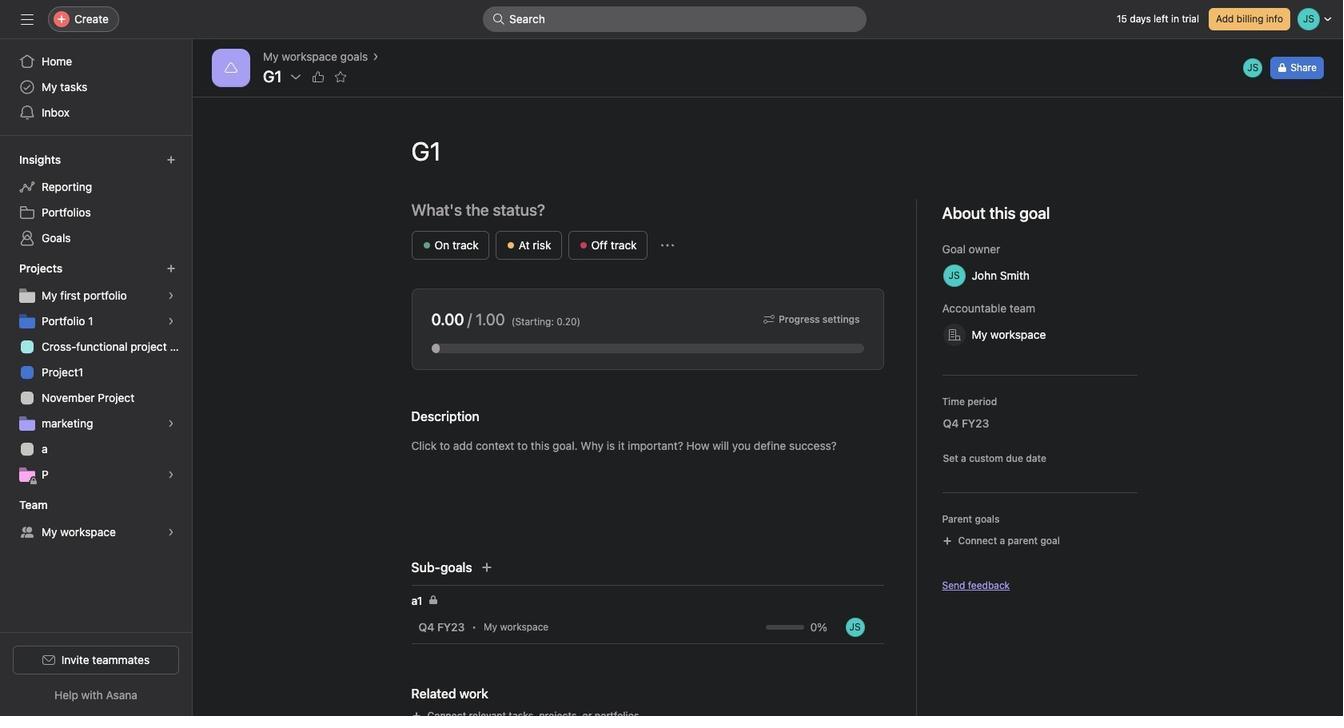 Task type: locate. For each thing, give the bounding box(es) containing it.
show options image
[[290, 70, 303, 83]]

teams element
[[0, 491, 192, 548]]

prominent image
[[492, 13, 505, 26]]

add goal image
[[480, 561, 493, 574]]

insights element
[[0, 146, 192, 254]]

see details, marketing image
[[166, 419, 176, 429]]

add to starred image
[[335, 70, 347, 83]]

projects element
[[0, 254, 192, 491]]

0 likes. click to like this task image
[[312, 70, 325, 83]]

Goal name text field
[[399, 122, 1137, 180]]

see details, p image
[[166, 470, 176, 480]]

see details, my workspace image
[[166, 528, 176, 537]]

list box
[[483, 6, 867, 32]]

toggle owner popover image
[[845, 618, 865, 637]]



Task type: describe. For each thing, give the bounding box(es) containing it.
see details, portfolio 1 image
[[166, 317, 176, 326]]

new project or portfolio image
[[166, 264, 176, 273]]

see details, my first portfolio image
[[166, 291, 176, 301]]

global element
[[0, 39, 192, 135]]

hide sidebar image
[[21, 13, 34, 26]]

new insights image
[[166, 155, 176, 165]]



Task type: vqa. For each thing, say whether or not it's contained in the screenshot.
'See Details, Portfolio 1' 'Icon'
yes



